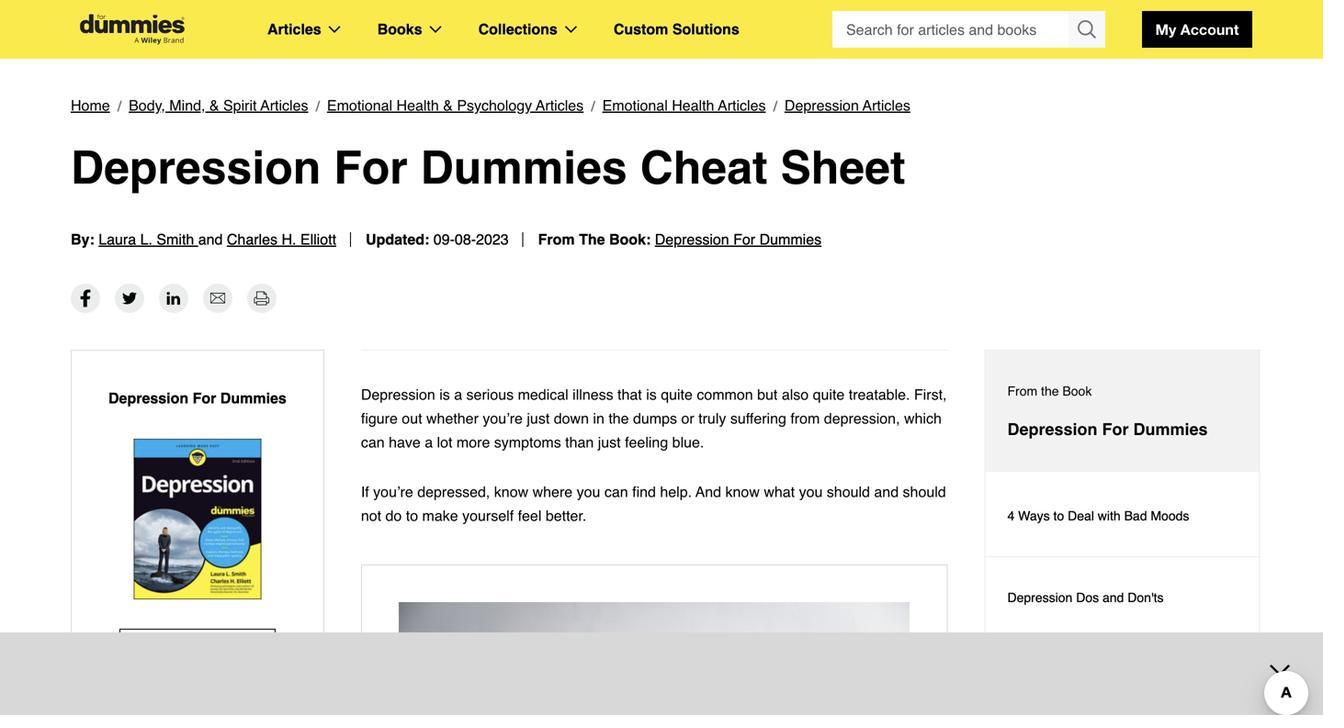 Task type: describe. For each thing, give the bounding box(es) containing it.
emotional for emotional health articles
[[602, 97, 668, 114]]

common
[[697, 386, 753, 403]]

09-
[[433, 231, 455, 248]]

08-
[[455, 231, 476, 248]]

have
[[389, 434, 421, 451]]

smith
[[157, 231, 194, 248]]

do
[[385, 508, 402, 525]]

0 horizontal spatial and
[[198, 231, 223, 248]]

updated:
[[366, 231, 429, 248]]

1 know from the left
[[494, 484, 528, 501]]

better.
[[546, 508, 586, 525]]

sheet
[[780, 141, 906, 194]]

l.
[[140, 231, 152, 248]]

find
[[632, 484, 656, 501]]

health for &
[[396, 97, 439, 114]]

which
[[904, 410, 942, 427]]

home link
[[71, 94, 110, 118]]

and inside if you're depressed, know where you can find help. and know what you should and should not do to make yourself feel better.
[[874, 484, 899, 501]]

you're inside if you're depressed, know where you can find help. and know what you should and should not do to make yourself feel better.
[[373, 484, 413, 501]]

book image image
[[133, 439, 261, 600]]

1 is from the left
[[439, 386, 450, 403]]

what
[[764, 484, 795, 501]]

4
[[1007, 509, 1015, 524]]

where
[[533, 484, 573, 501]]

1 vertical spatial a
[[425, 434, 433, 451]]

moods
[[1151, 509, 1189, 524]]

2023
[[476, 231, 509, 248]]

don'ts
[[1128, 591, 1164, 605]]

by: laura l. smith and charles h. elliott
[[71, 231, 336, 248]]

body,
[[129, 97, 165, 114]]

1 vertical spatial just
[[598, 434, 621, 451]]

articles up "sheet"
[[863, 97, 910, 114]]

0 horizontal spatial just
[[527, 410, 550, 427]]

or
[[681, 410, 694, 427]]

down
[[554, 410, 589, 427]]

depression for dummies cheat sheet
[[71, 141, 906, 194]]

feel
[[518, 508, 542, 525]]

mind,
[[169, 97, 205, 114]]

Search for articles and books text field
[[832, 11, 1070, 48]]

cheat
[[640, 141, 768, 194]]

suffering
[[730, 410, 786, 427]]

dummies inside depression for dummies "tab"
[[1133, 420, 1208, 439]]

the
[[579, 231, 605, 248]]

depressed woman image
[[399, 603, 910, 716]]

depression articles
[[785, 97, 910, 114]]

elliott
[[300, 231, 336, 248]]

my
[[1155, 21, 1176, 38]]

psychology
[[457, 97, 532, 114]]

from the book: depression for dummies
[[538, 231, 821, 248]]

feeling
[[625, 434, 668, 451]]

emotional for emotional health & psychology articles
[[327, 97, 392, 114]]

solutions
[[672, 21, 739, 38]]

depression for dummies inside "tab"
[[1007, 420, 1208, 439]]

4 ways to deal with bad moods
[[1007, 509, 1189, 524]]

first,
[[914, 386, 947, 403]]

depression dos and don'ts
[[1007, 591, 1164, 605]]

4 ways to deal with bad moods link
[[985, 476, 1259, 558]]

book:
[[609, 231, 651, 248]]

depressed,
[[417, 484, 490, 501]]

account
[[1180, 21, 1239, 38]]

books
[[377, 21, 422, 38]]

spirit
[[223, 97, 257, 114]]

more
[[457, 434, 490, 451]]

my account
[[1155, 21, 1239, 38]]

articles up cheat on the top of the page
[[718, 97, 766, 114]]

from
[[790, 410, 820, 427]]

laura
[[99, 231, 136, 248]]

depression for dummies link
[[655, 231, 821, 248]]

ways
[[1018, 509, 1050, 524]]

updated: 09-08-2023
[[366, 231, 509, 248]]

with
[[1098, 509, 1121, 524]]

depression articles link
[[785, 94, 910, 118]]

2 quite from the left
[[813, 386, 845, 403]]

whether
[[426, 410, 479, 427]]

2 should from the left
[[903, 484, 946, 501]]

that
[[617, 386, 642, 403]]

2 is from the left
[[646, 386, 657, 403]]

logo image
[[71, 14, 194, 45]]

than
[[565, 434, 594, 451]]

depression,
[[824, 410, 900, 427]]

articles inside 'link'
[[260, 97, 308, 114]]

not
[[361, 508, 381, 525]]

in
[[593, 410, 604, 427]]

body, mind, & spirit articles
[[129, 97, 308, 114]]

the inside depression for dummies "tab"
[[1041, 384, 1059, 399]]

also
[[782, 386, 809, 403]]

body, mind, & spirit articles link
[[129, 94, 308, 118]]

to inside if you're depressed, know where you can find help. and know what you should and should not do to make yourself feel better.
[[406, 508, 418, 525]]

h.
[[282, 231, 296, 248]]



Task type: vqa. For each thing, say whether or not it's contained in the screenshot.
you're inside the If you're depressed, know where you can find help. And know what you should and should not do to make yourself feel better.
yes



Task type: locate. For each thing, give the bounding box(es) containing it.
2 & from the left
[[443, 97, 453, 114]]

the
[[1041, 384, 1059, 399], [609, 410, 629, 427]]

1 & from the left
[[209, 97, 219, 114]]

1 horizontal spatial and
[[874, 484, 899, 501]]

1 horizontal spatial is
[[646, 386, 657, 403]]

just down medical at the bottom left of the page
[[527, 410, 550, 427]]

& inside 'link'
[[209, 97, 219, 114]]

from left the book
[[1007, 384, 1037, 399]]

0 vertical spatial depression for dummies
[[108, 390, 286, 407]]

custom solutions link
[[614, 17, 739, 41]]

0 horizontal spatial know
[[494, 484, 528, 501]]

1 horizontal spatial depression for dummies
[[1007, 420, 1208, 439]]

is up whether
[[439, 386, 450, 403]]

1 you from the left
[[577, 484, 600, 501]]

you up better. on the bottom left
[[577, 484, 600, 501]]

from for from the book: depression for dummies
[[538, 231, 575, 248]]

0 horizontal spatial from
[[538, 231, 575, 248]]

& left psychology
[[443, 97, 453, 114]]

1 horizontal spatial from
[[1007, 384, 1037, 399]]

can left find
[[604, 484, 628, 501]]

the inside depression is a serious medical illness that is quite common but also quite treatable. first, figure out whether you're just down in the dumps or truly suffering from depression, which can have a lot more symptoms than just feeling blue.
[[609, 410, 629, 427]]

emotional health & psychology articles link
[[327, 94, 584, 118]]

should right what
[[827, 484, 870, 501]]

1 horizontal spatial &
[[443, 97, 453, 114]]

0 horizontal spatial to
[[406, 508, 418, 525]]

1 horizontal spatial just
[[598, 434, 621, 451]]

quite right also
[[813, 386, 845, 403]]

truly
[[698, 410, 726, 427]]

you're up "do"
[[373, 484, 413, 501]]

to right "do"
[[406, 508, 418, 525]]

symptoms
[[494, 434, 561, 451]]

1 emotional from the left
[[327, 97, 392, 114]]

quite
[[661, 386, 693, 403], [813, 386, 845, 403]]

open book categories image
[[430, 26, 442, 33]]

can inside if you're depressed, know where you can find help. and know what you should and should not do to make yourself feel better.
[[604, 484, 628, 501]]

open collections list image
[[565, 26, 577, 33]]

by:
[[71, 231, 94, 248]]

if you're depressed, know where you can find help. and know what you should and should not do to make yourself feel better.
[[361, 484, 946, 525]]

you're down serious
[[483, 410, 523, 427]]

know right and
[[725, 484, 760, 501]]

1 vertical spatial depression for dummies
[[1007, 420, 1208, 439]]

blue.
[[672, 434, 704, 451]]

2 vertical spatial and
[[1103, 591, 1124, 605]]

& for spirit
[[209, 97, 219, 114]]

a up whether
[[454, 386, 462, 403]]

from for from the book
[[1007, 384, 1037, 399]]

should down which
[[903, 484, 946, 501]]

you right what
[[799, 484, 823, 501]]

1 vertical spatial from
[[1007, 384, 1037, 399]]

and down depression, at the right bottom of the page
[[874, 484, 899, 501]]

group
[[832, 11, 1105, 48]]

a left lot
[[425, 434, 433, 451]]

know
[[494, 484, 528, 501], [725, 484, 760, 501]]

from the book
[[1007, 384, 1092, 399]]

depression is a serious medical illness that is quite common but also quite treatable. first, figure out whether you're just down in the dumps or truly suffering from depression, which can have a lot more symptoms than just feeling blue.
[[361, 386, 947, 451]]

is
[[439, 386, 450, 403], [646, 386, 657, 403]]

collections
[[478, 21, 558, 38]]

1 horizontal spatial you're
[[483, 410, 523, 427]]

articles
[[267, 21, 321, 38], [260, 97, 308, 114], [536, 97, 584, 114], [718, 97, 766, 114], [863, 97, 910, 114]]

& left spirit
[[209, 97, 219, 114]]

out
[[402, 410, 422, 427]]

dos
[[1076, 591, 1099, 605]]

emotional health & psychology articles
[[327, 97, 584, 114]]

0 horizontal spatial is
[[439, 386, 450, 403]]

emotional health articles
[[602, 97, 766, 114]]

health up cheat on the top of the page
[[672, 97, 714, 114]]

0 horizontal spatial depression for dummies
[[108, 390, 286, 407]]

treatable.
[[849, 386, 910, 403]]

from inside depression for dummies "tab"
[[1007, 384, 1037, 399]]

depression inside depression is a serious medical illness that is quite common but also quite treatable. first, figure out whether you're just down in the dumps or truly suffering from depression, which can have a lot more symptoms than just feeling blue.
[[361, 386, 435, 403]]

and right smith
[[198, 231, 223, 248]]

1 horizontal spatial health
[[672, 97, 714, 114]]

1 vertical spatial the
[[609, 410, 629, 427]]

and right dos
[[1103, 591, 1124, 605]]

book
[[1062, 384, 1092, 399]]

0 vertical spatial can
[[361, 434, 385, 451]]

should
[[827, 484, 870, 501], [903, 484, 946, 501]]

1 vertical spatial can
[[604, 484, 628, 501]]

can down figure
[[361, 434, 385, 451]]

make
[[422, 508, 458, 525]]

figure
[[361, 410, 398, 427]]

2 emotional from the left
[[602, 97, 668, 114]]

emotional down open article categories image
[[327, 97, 392, 114]]

0 horizontal spatial quite
[[661, 386, 693, 403]]

0 vertical spatial and
[[198, 231, 223, 248]]

1 horizontal spatial know
[[725, 484, 760, 501]]

home
[[71, 97, 110, 114]]

custom solutions
[[614, 21, 739, 38]]

0 vertical spatial just
[[527, 410, 550, 427]]

1 horizontal spatial quite
[[813, 386, 845, 403]]

custom
[[614, 21, 668, 38]]

but
[[757, 386, 778, 403]]

0 vertical spatial from
[[538, 231, 575, 248]]

medical
[[518, 386, 568, 403]]

1 vertical spatial you're
[[373, 484, 413, 501]]

1 should from the left
[[827, 484, 870, 501]]

and
[[696, 484, 721, 501]]

1 health from the left
[[396, 97, 439, 114]]

2 you from the left
[[799, 484, 823, 501]]

0 horizontal spatial a
[[425, 434, 433, 451]]

health for articles
[[672, 97, 714, 114]]

depression for dummies tab
[[985, 351, 1259, 472]]

open article categories image
[[329, 26, 341, 33]]

help.
[[660, 484, 692, 501]]

the left the book
[[1041, 384, 1059, 399]]

0 horizontal spatial can
[[361, 434, 385, 451]]

from left the the
[[538, 231, 575, 248]]

2 health from the left
[[672, 97, 714, 114]]

for
[[334, 141, 408, 194], [733, 231, 755, 248], [193, 390, 216, 407], [1102, 420, 1129, 439]]

emotional
[[327, 97, 392, 114], [602, 97, 668, 114]]

the right the 'in'
[[609, 410, 629, 427]]

bad
[[1124, 509, 1147, 524]]

depression dos and don'ts link
[[985, 558, 1259, 639]]

emotional health articles link
[[602, 94, 766, 118]]

know up feel on the bottom left of page
[[494, 484, 528, 501]]

just down the 'in'
[[598, 434, 621, 451]]

serious
[[466, 386, 514, 403]]

0 horizontal spatial &
[[209, 97, 219, 114]]

0 horizontal spatial you're
[[373, 484, 413, 501]]

1 horizontal spatial emotional
[[602, 97, 668, 114]]

from
[[538, 231, 575, 248], [1007, 384, 1037, 399]]

for inside "tab"
[[1102, 420, 1129, 439]]

laura l. smith link
[[99, 231, 198, 248]]

0 horizontal spatial the
[[609, 410, 629, 427]]

health
[[396, 97, 439, 114], [672, 97, 714, 114]]

depression for dummies
[[108, 390, 286, 407], [1007, 420, 1208, 439]]

depression inside "tab"
[[1007, 420, 1098, 439]]

1 quite from the left
[[661, 386, 693, 403]]

dummies
[[420, 141, 627, 194], [759, 231, 821, 248], [220, 390, 286, 407], [1133, 420, 1208, 439]]

1 horizontal spatial to
[[1053, 509, 1064, 524]]

&
[[209, 97, 219, 114], [443, 97, 453, 114]]

1 vertical spatial and
[[874, 484, 899, 501]]

0 horizontal spatial health
[[396, 97, 439, 114]]

1 horizontal spatial a
[[454, 386, 462, 403]]

& for psychology
[[443, 97, 453, 114]]

articles left open article categories image
[[267, 21, 321, 38]]

is right "that"
[[646, 386, 657, 403]]

1 horizontal spatial should
[[903, 484, 946, 501]]

0 vertical spatial a
[[454, 386, 462, 403]]

a
[[454, 386, 462, 403], [425, 434, 433, 451]]

charles h. elliott link
[[227, 231, 336, 248]]

if
[[361, 484, 369, 501]]

dumps
[[633, 410, 677, 427]]

0 vertical spatial you're
[[483, 410, 523, 427]]

2 horizontal spatial and
[[1103, 591, 1124, 605]]

yourself
[[462, 508, 514, 525]]

deal
[[1068, 509, 1094, 524]]

emotional down the custom
[[602, 97, 668, 114]]

close this dialog image
[[1295, 641, 1314, 660]]

0 horizontal spatial should
[[827, 484, 870, 501]]

depression
[[785, 97, 859, 114], [71, 141, 321, 194], [655, 231, 729, 248], [361, 386, 435, 403], [108, 390, 188, 407], [1007, 420, 1098, 439], [1007, 591, 1072, 605]]

0 horizontal spatial you
[[577, 484, 600, 501]]

you're inside depression is a serious medical illness that is quite common but also quite treatable. first, figure out whether you're just down in the dumps or truly suffering from depression, which can have a lot more symptoms than just feeling blue.
[[483, 410, 523, 427]]

lot
[[437, 434, 452, 451]]

2 know from the left
[[725, 484, 760, 501]]

1 horizontal spatial you
[[799, 484, 823, 501]]

articles right psychology
[[536, 97, 584, 114]]

can inside depression is a serious medical illness that is quite common but also quite treatable. first, figure out whether you're just down in the dumps or truly suffering from depression, which can have a lot more symptoms than just feeling blue.
[[361, 434, 385, 451]]

articles right spirit
[[260, 97, 308, 114]]

0 vertical spatial the
[[1041, 384, 1059, 399]]

illness
[[573, 386, 613, 403]]

to left deal
[[1053, 509, 1064, 524]]

1 horizontal spatial can
[[604, 484, 628, 501]]

you're
[[483, 410, 523, 427], [373, 484, 413, 501]]

you
[[577, 484, 600, 501], [799, 484, 823, 501]]

charles
[[227, 231, 277, 248]]

1 horizontal spatial the
[[1041, 384, 1059, 399]]

health left psychology
[[396, 97, 439, 114]]

quite up the or
[[661, 386, 693, 403]]

to
[[406, 508, 418, 525], [1053, 509, 1064, 524]]

0 horizontal spatial emotional
[[327, 97, 392, 114]]



